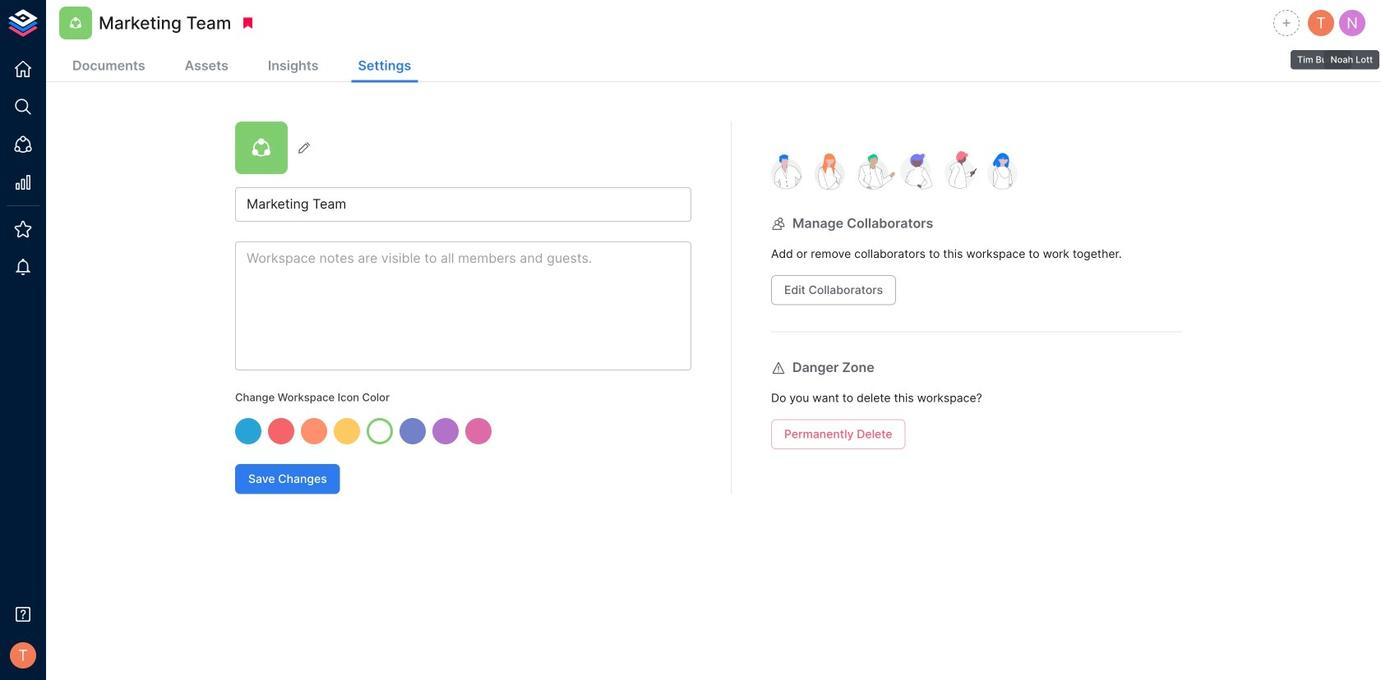 Task type: locate. For each thing, give the bounding box(es) containing it.
tooltip
[[1289, 39, 1353, 71], [1323, 39, 1381, 71]]

Workspace notes are visible to all members and guests. text field
[[235, 242, 692, 371]]

2 tooltip from the left
[[1323, 39, 1381, 71]]



Task type: describe. For each thing, give the bounding box(es) containing it.
1 tooltip from the left
[[1289, 39, 1353, 71]]

remove bookmark image
[[240, 16, 255, 30]]

Workspace Name text field
[[235, 187, 692, 222]]



Task type: vqa. For each thing, say whether or not it's contained in the screenshot.
progress bar
no



